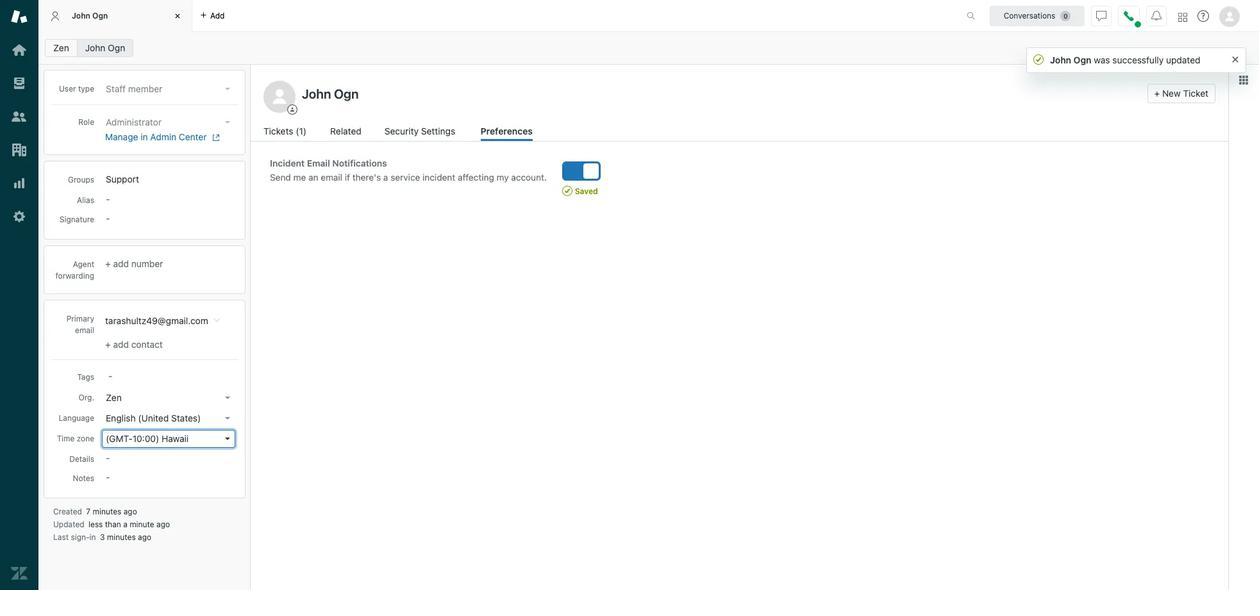 Task type: locate. For each thing, give the bounding box(es) containing it.
ago up minute
[[124, 507, 137, 517]]

0 vertical spatial ogn
[[92, 11, 108, 20]]

0 vertical spatial email
[[321, 173, 343, 183]]

1 vertical spatial zen
[[106, 393, 122, 403]]

add left number
[[113, 259, 129, 269]]

arrow down image for english (united states)
[[225, 418, 230, 420]]

arrow down image inside administrator button
[[225, 121, 230, 124]]

ogn up john ogn link
[[92, 11, 108, 20]]

email left if at the left
[[321, 173, 343, 183]]

tickets
[[264, 126, 294, 137]]

zen
[[53, 42, 69, 53], [106, 393, 122, 403]]

notes
[[73, 474, 94, 484]]

4 arrow down image from the top
[[225, 418, 230, 420]]

number
[[131, 259, 163, 269]]

john inside tab
[[72, 11, 90, 20]]

last
[[53, 533, 69, 543]]

minutes up the than
[[93, 507, 121, 517]]

tarashultz49@gmail.com
[[105, 316, 208, 327]]

john ogn was successfully updated
[[1051, 55, 1201, 65]]

×
[[1232, 51, 1240, 65]]

in left 3
[[90, 533, 96, 543]]

ago down minute
[[138, 533, 151, 543]]

arrow down image
[[225, 88, 230, 90], [225, 121, 230, 124], [225, 397, 230, 400], [225, 418, 230, 420]]

successfully
[[1113, 55, 1164, 65]]

admin image
[[11, 208, 28, 225]]

time
[[57, 434, 75, 444]]

1 horizontal spatial email
[[321, 173, 343, 183]]

john
[[72, 11, 90, 20], [85, 42, 105, 53], [1051, 55, 1072, 65]]

+ left new
[[1155, 88, 1161, 99]]

support
[[106, 174, 139, 185]]

john inside secondary element
[[85, 42, 105, 53]]

add right close icon on the left top of the page
[[210, 11, 225, 20]]

zen inside secondary element
[[53, 42, 69, 53]]

+ inside button
[[1155, 88, 1161, 99]]

0 vertical spatial john ogn
[[72, 11, 108, 20]]

zendesk support image
[[11, 8, 28, 25]]

agent
[[73, 260, 94, 269]]

arrow down image inside zen button
[[225, 397, 230, 400]]

email down the primary
[[75, 326, 94, 335]]

1 vertical spatial minutes
[[107, 533, 136, 543]]

0 vertical spatial +
[[1155, 88, 1161, 99]]

john ogn tab
[[38, 0, 192, 32]]

john ogn down john ogn tab
[[85, 42, 125, 53]]

add
[[210, 11, 225, 20], [113, 259, 129, 269], [113, 339, 129, 350]]

manage in admin center
[[105, 132, 207, 142]]

email inside incident email notifications send me an email if there's a service incident affecting my account.
[[321, 173, 343, 183]]

org.
[[79, 393, 94, 403]]

john ogn inside tab
[[72, 11, 108, 20]]

1 vertical spatial john
[[85, 42, 105, 53]]

+ add contact
[[105, 339, 163, 350]]

main element
[[0, 0, 38, 591]]

a
[[384, 173, 388, 183], [123, 520, 128, 530]]

contact
[[131, 339, 163, 350]]

signature
[[60, 215, 94, 225]]

+ for + add number
[[105, 259, 111, 269]]

ogn
[[92, 11, 108, 20], [108, 42, 125, 53], [1074, 55, 1092, 65]]

+ right agent
[[105, 259, 111, 269]]

+ left contact
[[105, 339, 111, 350]]

arrow down image for zen
[[225, 397, 230, 400]]

type
[[78, 84, 94, 94]]

administrator
[[106, 117, 162, 128]]

preferences link
[[481, 124, 533, 141]]

john ogn inside secondary element
[[85, 42, 125, 53]]

created
[[53, 507, 82, 517]]

a right the than
[[123, 520, 128, 530]]

an
[[309, 173, 318, 183]]

zen up user at left top
[[53, 42, 69, 53]]

1 vertical spatial ogn
[[108, 42, 125, 53]]

saved
[[575, 187, 598, 196]]

0 vertical spatial ago
[[124, 507, 137, 517]]

2 arrow down image from the top
[[225, 121, 230, 124]]

0 horizontal spatial in
[[90, 533, 96, 543]]

english (united states) button
[[102, 410, 235, 428]]

+
[[1155, 88, 1161, 99], [105, 259, 111, 269], [105, 339, 111, 350]]

my
[[497, 173, 509, 183]]

a inside incident email notifications send me an email if there's a service incident affecting my account.
[[384, 173, 388, 183]]

john up 'zen' link
[[72, 11, 90, 20]]

details
[[69, 455, 94, 464]]

1 arrow down image from the top
[[225, 88, 230, 90]]

0 vertical spatial zen
[[53, 42, 69, 53]]

updated
[[1167, 55, 1201, 65]]

tickets (1) link
[[264, 124, 309, 141]]

add for add number
[[113, 259, 129, 269]]

notifications image
[[1152, 11, 1162, 21]]

get help image
[[1198, 10, 1210, 22]]

0 horizontal spatial email
[[75, 326, 94, 335]]

a right the there's
[[384, 173, 388, 183]]

2 horizontal spatial ago
[[157, 520, 170, 530]]

john left was
[[1051, 55, 1072, 65]]

tabs tab list
[[38, 0, 954, 32]]

1 vertical spatial john ogn
[[85, 42, 125, 53]]

arrow down image inside staff member button
[[225, 88, 230, 90]]

0 vertical spatial add
[[210, 11, 225, 20]]

arrow down image inside english (united states) button
[[225, 418, 230, 420]]

0 vertical spatial a
[[384, 173, 388, 183]]

in down administrator
[[141, 132, 148, 142]]

service
[[391, 173, 420, 183]]

views image
[[11, 75, 28, 92]]

john right 'zen' link
[[85, 42, 105, 53]]

minutes down the than
[[107, 533, 136, 543]]

button displays agent's chat status as invisible. image
[[1097, 11, 1107, 21]]

ogn down john ogn tab
[[108, 42, 125, 53]]

primary email
[[66, 314, 94, 335]]

add inside dropdown button
[[210, 11, 225, 20]]

john ogn up john ogn link
[[72, 11, 108, 20]]

(1)
[[296, 126, 307, 137]]

1 vertical spatial in
[[90, 533, 96, 543]]

1 vertical spatial add
[[113, 259, 129, 269]]

10:00)
[[133, 434, 159, 445]]

ogn left was
[[1074, 55, 1092, 65]]

2 vertical spatial ago
[[138, 533, 151, 543]]

1 vertical spatial a
[[123, 520, 128, 530]]

new
[[1163, 88, 1182, 99]]

3 arrow down image from the top
[[225, 397, 230, 400]]

in
[[141, 132, 148, 142], [90, 533, 96, 543]]

add left contact
[[113, 339, 129, 350]]

× button
[[1232, 51, 1240, 65]]

1 vertical spatial +
[[105, 259, 111, 269]]

0 horizontal spatial ago
[[124, 507, 137, 517]]

minutes
[[93, 507, 121, 517], [107, 533, 136, 543]]

staff
[[106, 83, 126, 94]]

email
[[321, 173, 343, 183], [75, 326, 94, 335]]

zen up the english
[[106, 393, 122, 403]]

1 vertical spatial email
[[75, 326, 94, 335]]

time zone
[[57, 434, 94, 444]]

2 vertical spatial add
[[113, 339, 129, 350]]

None text field
[[298, 84, 1143, 103]]

1 horizontal spatial a
[[384, 173, 388, 183]]

0 vertical spatial john
[[72, 11, 90, 20]]

(gmt-10:00) hawaii button
[[102, 430, 235, 448]]

ago right minute
[[157, 520, 170, 530]]

ticket
[[1184, 88, 1209, 99]]

john ogn
[[72, 11, 108, 20], [85, 42, 125, 53]]

ogn inside tab
[[92, 11, 108, 20]]

if
[[345, 173, 350, 183]]

reporting image
[[11, 175, 28, 192]]

1 horizontal spatial in
[[141, 132, 148, 142]]

0 horizontal spatial a
[[123, 520, 128, 530]]

1 horizontal spatial zen
[[106, 393, 122, 403]]

1 horizontal spatial ago
[[138, 533, 151, 543]]

+ new ticket
[[1155, 88, 1209, 99]]

2 vertical spatial +
[[105, 339, 111, 350]]

admin
[[150, 132, 176, 142]]

customers image
[[11, 108, 28, 125]]

incident
[[423, 173, 456, 183]]

zone
[[77, 434, 94, 444]]

0 horizontal spatial zen
[[53, 42, 69, 53]]



Task type: describe. For each thing, give the bounding box(es) containing it.
security
[[385, 126, 419, 137]]

tags
[[77, 373, 94, 382]]

sign-
[[71, 533, 90, 543]]

updated
[[53, 520, 84, 530]]

arrow down image for staff member
[[225, 88, 230, 90]]

staff member
[[106, 83, 162, 94]]

administrator button
[[102, 114, 235, 132]]

states)
[[171, 413, 201, 424]]

add for add contact
[[113, 339, 129, 350]]

email
[[307, 158, 330, 169]]

created 7 minutes ago updated less than a minute ago last sign-in 3 minutes ago
[[53, 507, 170, 543]]

ogn inside secondary element
[[108, 42, 125, 53]]

close image
[[171, 10, 184, 22]]

2 vertical spatial ogn
[[1074, 55, 1092, 65]]

in inside 'created 7 minutes ago updated less than a minute ago last sign-in 3 minutes ago'
[[90, 533, 96, 543]]

arrow down image for administrator
[[225, 121, 230, 124]]

(gmt-
[[106, 434, 133, 445]]

incident
[[270, 158, 305, 169]]

7
[[86, 507, 91, 517]]

+ add number
[[105, 259, 163, 269]]

member
[[128, 83, 162, 94]]

account.
[[512, 173, 547, 183]]

center
[[179, 132, 207, 142]]

groups
[[68, 175, 94, 185]]

0 vertical spatial minutes
[[93, 507, 121, 517]]

user type
[[59, 84, 94, 94]]

affecting
[[458, 173, 495, 183]]

zen link
[[45, 39, 77, 57]]

preferences
[[481, 126, 533, 137]]

was
[[1095, 55, 1111, 65]]

manage in admin center link
[[105, 132, 230, 143]]

a inside 'created 7 minutes ago updated less than a minute ago last sign-in 3 minutes ago'
[[123, 520, 128, 530]]

hawaii
[[162, 434, 189, 445]]

language
[[59, 414, 94, 423]]

organizations image
[[11, 142, 28, 158]]

+ new ticket button
[[1148, 84, 1216, 103]]

user
[[59, 84, 76, 94]]

security settings link
[[385, 124, 459, 141]]

manage
[[105, 132, 138, 142]]

incident email notifications send me an email if there's a service incident affecting my account.
[[270, 158, 547, 183]]

tickets (1)
[[264, 126, 307, 137]]

1 vertical spatial ago
[[157, 520, 170, 530]]

primary
[[66, 314, 94, 324]]

me
[[294, 173, 306, 183]]

security settings
[[385, 126, 456, 137]]

staff member button
[[102, 80, 235, 98]]

than
[[105, 520, 121, 530]]

arrow down image
[[225, 438, 230, 441]]

3
[[100, 533, 105, 543]]

email inside the primary email
[[75, 326, 94, 335]]

apps image
[[1239, 75, 1250, 85]]

conversations button
[[991, 5, 1085, 26]]

john ogn link
[[77, 39, 134, 57]]

zen button
[[102, 389, 235, 407]]

notifications
[[333, 158, 387, 169]]

- field
[[103, 369, 235, 384]]

2 vertical spatial john
[[1051, 55, 1072, 65]]

(gmt-10:00) hawaii
[[106, 434, 189, 445]]

zendesk products image
[[1179, 13, 1188, 21]]

add button
[[192, 0, 233, 31]]

minute
[[130, 520, 154, 530]]

english
[[106, 413, 136, 424]]

send
[[270, 173, 291, 183]]

forwarding
[[55, 271, 94, 281]]

+ for + add contact
[[105, 339, 111, 350]]

agent forwarding
[[55, 260, 94, 281]]

less
[[89, 520, 103, 530]]

0 vertical spatial in
[[141, 132, 148, 142]]

conversations
[[1004, 11, 1056, 20]]

english (united states)
[[106, 413, 201, 424]]

related link
[[330, 124, 363, 141]]

zen inside button
[[106, 393, 122, 403]]

role
[[78, 117, 94, 127]]

alias
[[77, 196, 94, 205]]

zendesk image
[[11, 566, 28, 582]]

(united
[[138, 413, 169, 424]]

get started image
[[11, 42, 28, 58]]

there's
[[353, 173, 381, 183]]

secondary element
[[38, 35, 1260, 61]]

+ for + new ticket
[[1155, 88, 1161, 99]]

settings
[[421, 126, 456, 137]]

related
[[330, 126, 362, 137]]



Task type: vqa. For each thing, say whether or not it's contained in the screenshot.
Customer in tab
no



